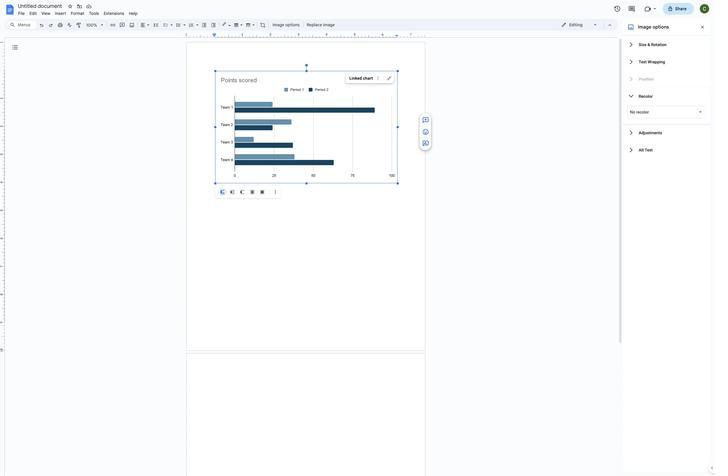 Task type: locate. For each thing, give the bounding box(es) containing it.
mode and view toolbar
[[557, 19, 615, 31]]

recolor tab
[[623, 88, 710, 105]]

image options
[[272, 22, 300, 27], [638, 24, 669, 30]]

0 vertical spatial size image
[[422, 117, 429, 124]]

numbered list menu image
[[195, 21, 199, 23]]

adjustments
[[639, 131, 662, 135]]

tools menu item
[[87, 10, 101, 17]]

rotation
[[651, 42, 667, 47]]

1 horizontal spatial image
[[638, 24, 651, 30]]

0 vertical spatial text
[[639, 59, 647, 64]]

insert menu item
[[53, 10, 68, 17]]

help menu item
[[127, 10, 140, 17]]

file
[[18, 11, 25, 16]]

linked chart options image
[[375, 75, 381, 82]]

bottom margin image
[[0, 321, 4, 351]]

image
[[272, 22, 284, 27], [638, 24, 651, 30]]

chart options element
[[346, 73, 395, 83]]

recolor group
[[623, 88, 710, 124]]

border weight image
[[233, 21, 240, 29]]

size image
[[422, 117, 429, 124], [422, 129, 429, 136]]

text
[[639, 59, 647, 64], [645, 148, 653, 152]]

no recolor
[[630, 110, 649, 115]]

Wrap text radio
[[228, 188, 237, 197]]

format
[[71, 11, 84, 16]]

toolbar
[[216, 188, 280, 197]]

Menus field
[[7, 21, 37, 29]]

share button
[[663, 3, 694, 15]]

image inside section
[[638, 24, 651, 30]]

menu bar banner
[[0, 0, 715, 477]]

1 vertical spatial size image
[[422, 129, 429, 136]]

text right alt
[[645, 148, 653, 152]]

options up rotation
[[653, 24, 669, 30]]

0 horizontal spatial image
[[272, 22, 284, 27]]

editing
[[569, 22, 583, 27]]

editing button
[[557, 20, 601, 29]]

Star checkbox
[[66, 2, 74, 11]]

options inside "button"
[[285, 22, 300, 27]]

options
[[285, 22, 300, 27], [653, 24, 669, 30]]

share
[[675, 6, 687, 11]]

1 horizontal spatial image options
[[638, 24, 669, 30]]

options left replace
[[285, 22, 300, 27]]

menu bar inside menu bar banner
[[16, 8, 140, 17]]

alt
[[639, 148, 644, 152]]

1 horizontal spatial options
[[653, 24, 669, 30]]

position tab
[[623, 70, 710, 88]]

help
[[129, 11, 138, 16]]

0 horizontal spatial options
[[285, 22, 300, 27]]

text wrapping
[[639, 59, 665, 64]]

0 horizontal spatial image options
[[272, 22, 300, 27]]

replace image
[[307, 22, 335, 27]]

image options inside "button"
[[272, 22, 300, 27]]

menu bar containing file
[[16, 8, 140, 17]]

alt text
[[639, 148, 653, 152]]

replace
[[307, 22, 322, 27]]

option group
[[218, 188, 267, 197]]

1 vertical spatial text
[[645, 148, 653, 152]]

Rename text field
[[16, 2, 65, 9]]

chart
[[363, 76, 373, 81]]

Break text radio
[[238, 188, 247, 197]]

linked chart
[[349, 76, 373, 81]]

size image
[[422, 140, 429, 147]]

adjustments tab
[[623, 124, 710, 141]]

2 size image from the top
[[422, 129, 429, 136]]

menu bar
[[16, 8, 140, 17]]

1 size image from the top
[[422, 117, 429, 124]]

text wrapping tab
[[623, 53, 710, 70]]

text left wrapping
[[639, 59, 647, 64]]

image options application
[[0, 0, 715, 477]]

left margin image
[[187, 33, 216, 37]]

image options left replace
[[272, 22, 300, 27]]

edit
[[29, 11, 37, 16]]

view menu item
[[39, 10, 53, 17]]

extensions
[[104, 11, 124, 16]]

image options button
[[270, 20, 302, 29]]

image options up size & rotation
[[638, 24, 669, 30]]

format menu item
[[68, 10, 87, 17]]

size & rotation tab
[[623, 36, 710, 53]]

border dash image
[[245, 21, 252, 29]]



Task type: vqa. For each thing, say whether or not it's contained in the screenshot.
1st School from the top of the Document Outline element at the left of page
no



Task type: describe. For each thing, give the bounding box(es) containing it.
image inside "button"
[[272, 22, 284, 27]]

no
[[630, 110, 635, 115]]

file menu item
[[16, 10, 27, 17]]

In front of text radio
[[258, 188, 267, 197]]

no recolor button
[[627, 106, 706, 118]]

recolor
[[639, 94, 653, 99]]

size
[[639, 42, 647, 47]]

top margin image
[[0, 42, 4, 72]]

Behind text radio
[[248, 188, 257, 197]]

linked
[[349, 76, 362, 81]]

image options inside section
[[638, 24, 669, 30]]

main toolbar
[[36, 0, 337, 73]]

right margin image
[[395, 33, 425, 37]]

line & paragraph spacing image
[[152, 21, 159, 29]]

In line radio
[[218, 188, 227, 197]]

text inside tab
[[639, 59, 647, 64]]

tools
[[89, 11, 99, 16]]

alt text tab
[[623, 141, 710, 159]]

Zoom field
[[84, 21, 106, 30]]

option group inside image options application
[[218, 188, 267, 197]]

recolor
[[636, 110, 649, 115]]

image
[[323, 22, 335, 27]]

image options section
[[623, 19, 710, 472]]

Zoom text field
[[85, 21, 99, 29]]

view
[[41, 11, 50, 16]]

&
[[648, 42, 650, 47]]

insert
[[55, 11, 66, 16]]

replace image button
[[305, 20, 336, 29]]

position
[[639, 77, 654, 81]]

edit menu item
[[27, 10, 39, 17]]

size & rotation
[[639, 42, 667, 47]]

text inside tab
[[645, 148, 653, 152]]

options inside section
[[653, 24, 669, 30]]

wrapping
[[648, 59, 665, 64]]

extensions menu item
[[101, 10, 127, 17]]

insert image image
[[128, 21, 135, 29]]

1
[[185, 32, 187, 37]]



